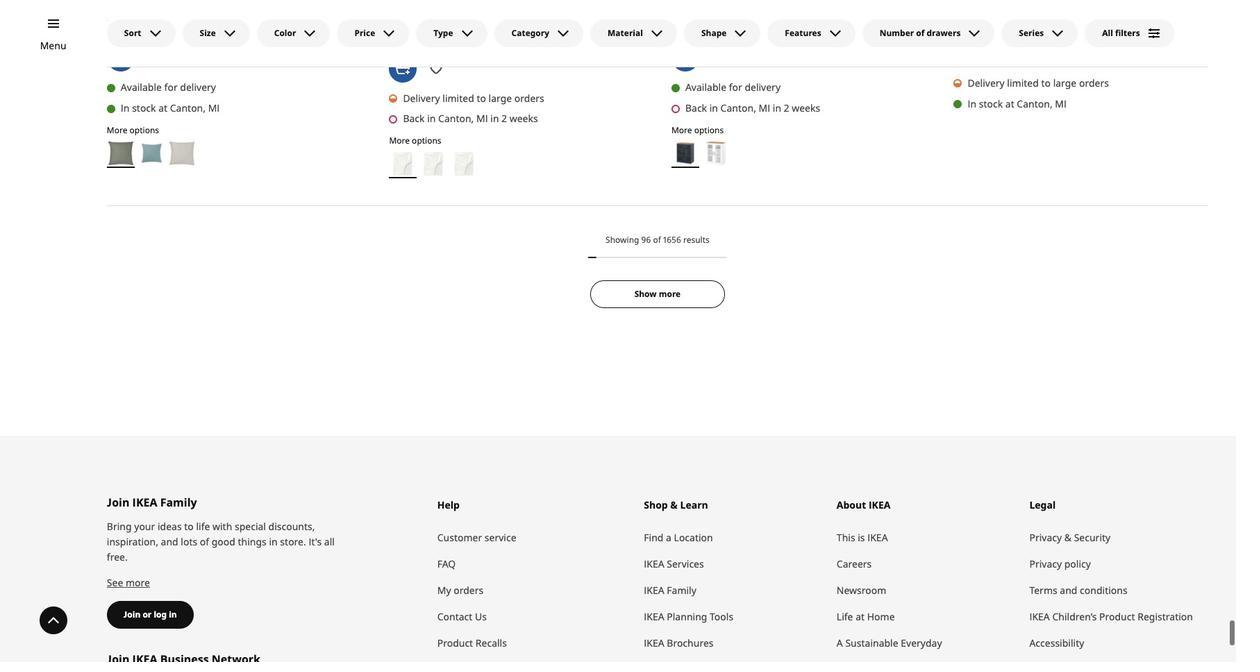 Task type: locate. For each thing, give the bounding box(es) containing it.
ikea family
[[644, 584, 697, 598]]

ikea inside ikea family link
[[644, 584, 665, 598]]

0 horizontal spatial delivery limited to large orders
[[403, 91, 544, 105]]

2 delivery from the left
[[745, 81, 781, 94]]

orders for in stock at canton, mi
[[1079, 76, 1109, 89]]

0 horizontal spatial available
[[121, 81, 162, 94]]

options for (133)
[[130, 125, 159, 136]]

brochures
[[667, 637, 714, 650]]

more inside show more button
[[659, 288, 681, 300]]

1 horizontal spatial orders
[[515, 91, 544, 105]]

join left the or
[[124, 609, 141, 621]]

this is ikea link
[[837, 525, 1016, 552]]

join up bring
[[107, 495, 130, 511]]

type
[[434, 27, 453, 39]]

more for show more
[[659, 288, 681, 300]]

number of drawers
[[880, 27, 961, 39]]

showing
[[606, 234, 639, 246]]

1 vertical spatial delivery
[[403, 91, 440, 105]]

family
[[160, 495, 197, 511], [667, 584, 697, 598]]

ikea down ikea services at the right bottom
[[644, 584, 665, 598]]

join
[[107, 495, 130, 511], [124, 609, 141, 621]]

0 vertical spatial delivery limited to large orders
[[968, 76, 1109, 89]]

0 vertical spatial privacy
[[1030, 532, 1062, 545]]

1 horizontal spatial more
[[659, 288, 681, 300]]

0 horizontal spatial in
[[121, 102, 130, 115]]

available down shape
[[686, 81, 727, 94]]

0 vertical spatial more
[[659, 288, 681, 300]]

0 horizontal spatial more options
[[107, 125, 159, 136]]

delivery for in
[[403, 91, 440, 105]]

drawers
[[927, 27, 961, 39]]

ikea for ikea services
[[644, 558, 665, 571]]

privacy up terms
[[1030, 558, 1062, 571]]

for down sort popup button
[[164, 81, 178, 94]]

1 horizontal spatial of
[[653, 234, 661, 246]]

ikea down find
[[644, 558, 665, 571]]

ikea inside ikea services link
[[644, 558, 665, 571]]

0 vertical spatial of
[[917, 27, 925, 39]]

a sustainable everyday link
[[837, 631, 1016, 657]]

0 horizontal spatial large
[[489, 91, 512, 105]]

0 vertical spatial and
[[161, 536, 178, 549]]

all
[[1103, 27, 1113, 39]]

ikea down "ikea family" in the bottom of the page
[[644, 611, 665, 624]]

ikea children's product registration link
[[1030, 604, 1209, 631]]

2
[[784, 102, 790, 115], [502, 112, 507, 125]]

tools
[[710, 611, 734, 624]]

ikea
[[132, 495, 157, 511], [868, 532, 888, 545], [644, 558, 665, 571], [644, 584, 665, 598], [644, 611, 665, 624], [1030, 611, 1050, 624], [644, 637, 665, 650]]

2 available from the left
[[686, 81, 727, 94]]

price button
[[337, 19, 409, 47]]

large for mi
[[1054, 76, 1077, 89]]

in stock at canton, mi
[[968, 97, 1067, 110], [121, 102, 220, 115]]

special
[[235, 520, 266, 534]]

2 vertical spatial orders
[[454, 584, 484, 598]]

2 vertical spatial of
[[200, 536, 209, 549]]

0 vertical spatial join
[[107, 495, 130, 511]]

(43) link
[[668, 0, 926, 36]]

back in canton, mi in 2 weeks
[[686, 102, 821, 115], [403, 112, 538, 125]]

1 horizontal spatial delivery
[[745, 81, 781, 94]]

in for delivery limited to large orders
[[968, 97, 977, 110]]

large
[[1054, 76, 1077, 89], [489, 91, 512, 105]]

0 horizontal spatial available for delivery
[[121, 81, 216, 94]]

delivery down shape popup button
[[745, 81, 781, 94]]

0 horizontal spatial 2
[[502, 112, 507, 125]]

privacy left & in the bottom right of the page
[[1030, 532, 1062, 545]]

1 horizontal spatial for
[[729, 81, 742, 94]]

ikea services
[[644, 558, 704, 571]]

available for delivery down sort popup button
[[121, 81, 216, 94]]

delivery down size in the left top of the page
[[180, 81, 216, 94]]

1 available from the left
[[121, 81, 162, 94]]

careers
[[837, 558, 872, 571]]

delivery
[[968, 76, 1005, 89], [403, 91, 440, 105]]

customer service
[[437, 532, 517, 545]]

0 horizontal spatial more
[[126, 577, 150, 590]]

1 vertical spatial large
[[489, 91, 512, 105]]

ikea inside ikea children's product registration link
[[1030, 611, 1050, 624]]

1 horizontal spatial limited
[[1008, 76, 1039, 89]]

0 horizontal spatial of
[[200, 536, 209, 549]]

it's
[[309, 536, 322, 549]]

2 privacy from the top
[[1030, 558, 1062, 571]]

ikea family link
[[644, 578, 823, 604]]

last
[[389, 9, 410, 22]]

1 horizontal spatial 2
[[784, 102, 790, 115]]

privacy policy
[[1030, 558, 1091, 571]]

privacy & security link
[[1030, 525, 1209, 552]]

of
[[917, 27, 925, 39], [653, 234, 661, 246], [200, 536, 209, 549]]

of inside bring your ideas to life with special discounts, inspiration, and lots of good things in store. it's all free.
[[200, 536, 209, 549]]

ikea down terms
[[1030, 611, 1050, 624]]

1 privacy from the top
[[1030, 532, 1062, 545]]

0 horizontal spatial back in canton, mi in 2 weeks
[[403, 112, 538, 125]]

1 horizontal spatial available
[[686, 81, 727, 94]]

1 horizontal spatial and
[[1060, 584, 1078, 598]]

life
[[196, 520, 210, 534]]

available down sort popup button
[[121, 81, 162, 94]]

0 horizontal spatial stock
[[132, 102, 156, 115]]

available for delivery down shape popup button
[[686, 81, 781, 94]]

in stock at canton, mi for for
[[121, 102, 220, 115]]

and
[[161, 536, 178, 549], [1060, 584, 1078, 598]]

2 for from the left
[[729, 81, 742, 94]]

0 vertical spatial limited
[[1008, 76, 1039, 89]]

join ikea family
[[107, 495, 197, 511]]

orders for back in canton, mi in 2 weeks
[[515, 91, 544, 105]]

1 horizontal spatial delivery limited to large orders
[[968, 76, 1109, 89]]

2 horizontal spatial more
[[672, 125, 692, 136]]

delivery limited to large orders for mi
[[403, 91, 544, 105]]

(36)
[[1020, 10, 1037, 23]]

0 vertical spatial orders
[[1079, 76, 1109, 89]]

inspiration,
[[107, 536, 158, 549]]

all
[[324, 536, 335, 549]]

0 horizontal spatial in stock at canton, mi
[[121, 102, 220, 115]]

2 available for delivery from the left
[[686, 81, 781, 94]]

more options for (133)
[[107, 125, 159, 136]]

available for delivery for at
[[121, 81, 216, 94]]

of down life
[[200, 536, 209, 549]]

children's
[[1053, 611, 1097, 624]]

delivery down review: 3.9 out of 5 stars. total reviews: 291 image
[[403, 91, 440, 105]]

back in canton, mi in 2 weeks for delivery
[[686, 102, 821, 115]]

2 for delivery
[[784, 102, 790, 115]]

for down shape popup button
[[729, 81, 742, 94]]

1 vertical spatial orders
[[515, 91, 544, 105]]

0 horizontal spatial orders
[[454, 584, 484, 598]]

series button
[[1002, 19, 1078, 47]]

is
[[858, 532, 865, 545]]

more right the 'show'
[[659, 288, 681, 300]]

lots
[[181, 536, 197, 549]]

to
[[449, 9, 459, 22], [1042, 76, 1051, 89], [477, 91, 486, 105], [184, 520, 194, 534]]

1 horizontal spatial more
[[389, 135, 410, 147]]

1 for from the left
[[164, 81, 178, 94]]

0 horizontal spatial product
[[437, 637, 473, 650]]

orders down all
[[1079, 76, 1109, 89]]

ikea left brochures on the bottom of page
[[644, 637, 665, 650]]

delivery limited to large orders down (291)
[[403, 91, 544, 105]]

family up the ideas
[[160, 495, 197, 511]]

more
[[107, 125, 127, 136], [672, 125, 692, 136], [389, 135, 410, 147]]

more right see
[[126, 577, 150, 590]]

1 vertical spatial limited
[[443, 91, 474, 105]]

1 vertical spatial delivery limited to large orders
[[403, 91, 544, 105]]

of left drawers
[[917, 27, 925, 39]]

1 horizontal spatial in stock at canton, mi
[[968, 97, 1067, 110]]

weeks for available for delivery
[[792, 102, 821, 115]]

privacy for privacy policy
[[1030, 558, 1062, 571]]

at
[[1006, 97, 1015, 110], [159, 102, 167, 115], [856, 611, 865, 624]]

0 horizontal spatial at
[[159, 102, 167, 115]]

orders right 'my'
[[454, 584, 484, 598]]

options
[[130, 125, 159, 136], [694, 125, 724, 136], [412, 135, 442, 147]]

my
[[437, 584, 451, 598]]

at for for
[[159, 102, 167, 115]]

2 horizontal spatial more options
[[672, 125, 724, 136]]

to inside bring your ideas to life with special discounts, inspiration, and lots of good things in store. it's all free.
[[184, 520, 194, 534]]

ikea up your
[[132, 495, 157, 511]]

discounts,
[[269, 520, 315, 534]]

bring your ideas to life with special discounts, inspiration, and lots of good things in store. it's all free.
[[107, 520, 335, 564]]

0 vertical spatial family
[[160, 495, 197, 511]]

accessibility link
[[1030, 631, 1209, 657]]

1 available for delivery from the left
[[121, 81, 216, 94]]

and down the ideas
[[161, 536, 178, 549]]

1 delivery from the left
[[180, 81, 216, 94]]

ikea inside ikea planning tools link
[[644, 611, 665, 624]]

family down services
[[667, 584, 697, 598]]

and right terms
[[1060, 584, 1078, 598]]

0 horizontal spatial for
[[164, 81, 178, 94]]

1 vertical spatial family
[[667, 584, 697, 598]]

privacy policy link
[[1030, 552, 1209, 578]]

ikea for ikea family
[[644, 584, 665, 598]]

1 horizontal spatial available for delivery
[[686, 81, 781, 94]]

0 vertical spatial product
[[1100, 611, 1135, 624]]

0 vertical spatial delivery
[[968, 76, 1005, 89]]

ikea inside the this is ikea link
[[868, 532, 888, 545]]

product down contact
[[437, 637, 473, 650]]

of right 96
[[653, 234, 661, 246]]

careers link
[[837, 552, 1016, 578]]

2 horizontal spatial options
[[694, 125, 724, 136]]

limited down type popup button
[[443, 91, 474, 105]]

1 horizontal spatial in
[[968, 97, 977, 110]]

limited down "series"
[[1008, 76, 1039, 89]]

1 horizontal spatial back in canton, mi in 2 weeks
[[686, 102, 821, 115]]

1 horizontal spatial weeks
[[792, 102, 821, 115]]

0 horizontal spatial and
[[161, 536, 178, 549]]

1 vertical spatial privacy
[[1030, 558, 1062, 571]]

sort button
[[107, 19, 175, 47]]

2 horizontal spatial of
[[917, 27, 925, 39]]

&
[[1065, 532, 1072, 545]]

1 vertical spatial join
[[124, 609, 141, 621]]

0 horizontal spatial limited
[[443, 91, 474, 105]]

for for canton,
[[729, 81, 742, 94]]

delivery for canton,
[[180, 81, 216, 94]]

privacy
[[1030, 532, 1062, 545], [1030, 558, 1062, 571]]

0 horizontal spatial weeks
[[510, 112, 538, 125]]

planning
[[667, 611, 707, 624]]

conditions
[[1080, 584, 1128, 598]]

1 vertical spatial and
[[1060, 584, 1078, 598]]

delivery down review: 4.1 out of 5 stars. total reviews: 36 image
[[968, 76, 1005, 89]]

ikea inside ikea brochures link
[[644, 637, 665, 650]]

us
[[475, 611, 487, 624]]

1 horizontal spatial back
[[686, 102, 707, 115]]

chance
[[412, 9, 447, 22]]

0 horizontal spatial back
[[403, 112, 425, 125]]

1 horizontal spatial more options
[[389, 135, 442, 147]]

a
[[666, 532, 672, 545]]

location
[[674, 532, 713, 545]]

orders
[[1079, 76, 1109, 89], [515, 91, 544, 105], [454, 584, 484, 598]]

back for available
[[686, 102, 707, 115]]

2 horizontal spatial at
[[1006, 97, 1015, 110]]

product down terms and conditions link
[[1100, 611, 1135, 624]]

2 horizontal spatial orders
[[1079, 76, 1109, 89]]

0 horizontal spatial delivery
[[180, 81, 216, 94]]

stock
[[979, 97, 1003, 110], [132, 102, 156, 115]]

96
[[642, 234, 651, 246]]

0 horizontal spatial options
[[130, 125, 159, 136]]

my orders
[[437, 584, 484, 598]]

join inside join or log in button
[[124, 609, 141, 621]]

see more link
[[107, 577, 150, 590]]

0 horizontal spatial delivery
[[403, 91, 440, 105]]

1 horizontal spatial delivery
[[968, 76, 1005, 89]]

security
[[1074, 532, 1111, 545]]

ideas
[[158, 520, 182, 534]]

1 vertical spatial more
[[126, 577, 150, 590]]

product recalls link
[[437, 631, 630, 657]]

orders down category
[[515, 91, 544, 105]]

1 horizontal spatial stock
[[979, 97, 1003, 110]]

1 horizontal spatial options
[[412, 135, 442, 147]]

delivery limited to large orders down series popup button
[[968, 76, 1109, 89]]

at for limited
[[1006, 97, 1015, 110]]

delivery for stock
[[968, 76, 1005, 89]]

showing 96 of 1656 results
[[606, 234, 710, 246]]

1 horizontal spatial large
[[1054, 76, 1077, 89]]

0 vertical spatial large
[[1054, 76, 1077, 89]]

or
[[143, 609, 152, 621]]

ikea right the is
[[868, 532, 888, 545]]

0 horizontal spatial more
[[107, 125, 127, 136]]



Task type: vqa. For each thing, say whether or not it's contained in the screenshot.


Task type: describe. For each thing, give the bounding box(es) containing it.
for for at
[[164, 81, 178, 94]]

your
[[134, 520, 155, 534]]

life at home
[[837, 611, 895, 624]]

features
[[785, 27, 822, 39]]

stock for delivery
[[979, 97, 1003, 110]]

log
[[154, 609, 167, 621]]

type button
[[416, 19, 487, 47]]

available for delivery for canton,
[[686, 81, 781, 94]]

available for stock
[[121, 81, 162, 94]]

1 horizontal spatial family
[[667, 584, 697, 598]]

buy
[[462, 9, 480, 22]]

2 for to
[[502, 112, 507, 125]]

features button
[[768, 19, 856, 47]]

my orders link
[[437, 578, 630, 604]]

find a location link
[[644, 525, 823, 552]]

more for see more
[[126, 577, 150, 590]]

privacy for privacy & security
[[1030, 532, 1062, 545]]

recalls
[[476, 637, 507, 650]]

delivery for mi
[[745, 81, 781, 94]]

(43)
[[738, 15, 755, 28]]

filters
[[1116, 27, 1140, 39]]

service
[[485, 532, 517, 545]]

sort
[[124, 27, 141, 39]]

available for in
[[686, 81, 727, 94]]

(36) link
[[950, 0, 1209, 31]]

color
[[274, 27, 296, 39]]

limited for at
[[1008, 76, 1039, 89]]

menu
[[40, 39, 66, 52]]

review: 4.1 out of 5 stars. total reviews: 36 image
[[950, 9, 1017, 25]]

a sustainable everyday
[[837, 637, 942, 650]]

terms and conditions link
[[1030, 578, 1209, 604]]

sustainable
[[846, 637, 899, 650]]

a
[[837, 637, 843, 650]]

in inside button
[[169, 609, 177, 621]]

see more
[[107, 577, 150, 590]]

1 vertical spatial of
[[653, 234, 661, 246]]

0 horizontal spatial family
[[160, 495, 197, 511]]

show more button
[[590, 281, 725, 309]]

find a location
[[644, 532, 713, 545]]

life at home link
[[837, 604, 1016, 631]]

this is ikea
[[837, 532, 888, 545]]

join for join or log in
[[124, 609, 141, 621]]

free.
[[107, 551, 128, 564]]

join for join ikea family
[[107, 495, 130, 511]]

1 vertical spatial product
[[437, 637, 473, 650]]

this
[[837, 532, 856, 545]]

in stock at canton, mi for limited
[[968, 97, 1067, 110]]

store.
[[280, 536, 306, 549]]

find
[[644, 532, 664, 545]]

life
[[837, 611, 853, 624]]

price
[[355, 27, 375, 39]]

material
[[608, 27, 643, 39]]

delivery limited to large orders for canton,
[[968, 76, 1109, 89]]

ikea for ikea children's product registration
[[1030, 611, 1050, 624]]

back for delivery
[[403, 112, 425, 125]]

and inside bring your ideas to life with special discounts, inspiration, and lots of good things in store. it's all free.
[[161, 536, 178, 549]]

customer service link
[[437, 525, 630, 552]]

1 horizontal spatial product
[[1100, 611, 1135, 624]]

menu button
[[40, 38, 66, 53]]

terms
[[1030, 584, 1058, 598]]

number of drawers button
[[863, 19, 995, 47]]

accessibility
[[1030, 637, 1085, 650]]

limited for canton,
[[443, 91, 474, 105]]

review: 4.9 out of 5 stars. total reviews: 43 image
[[668, 13, 735, 30]]

color button
[[257, 19, 330, 47]]

results
[[684, 234, 710, 246]]

ikea brochures
[[644, 637, 714, 650]]

bring
[[107, 520, 132, 534]]

ikea for ikea planning tools
[[644, 611, 665, 624]]

back in canton, mi in 2 weeks for to
[[403, 112, 538, 125]]

with
[[213, 520, 232, 534]]

contact us
[[437, 611, 487, 624]]

join or log in button
[[107, 602, 194, 629]]

contact
[[437, 611, 473, 624]]

faq link
[[437, 552, 630, 578]]

(133)
[[173, 15, 194, 28]]

shape
[[702, 27, 727, 39]]

ikea for ikea brochures
[[644, 637, 665, 650]]

show
[[635, 288, 657, 300]]

category button
[[494, 19, 584, 47]]

review: 3.9 out of 5 stars. total reviews: 291 image
[[385, 24, 452, 41]]

show more
[[635, 288, 681, 300]]

number
[[880, 27, 914, 39]]

(291)
[[455, 25, 476, 39]]

more for (43)
[[672, 125, 692, 136]]

last chance to buy
[[389, 9, 480, 22]]

weeks for delivery limited to large orders
[[510, 112, 538, 125]]

contact us link
[[437, 604, 630, 631]]

in for available for delivery
[[121, 102, 130, 115]]

ikea children's product registration
[[1030, 611, 1193, 624]]

ikea planning tools
[[644, 611, 734, 624]]

1 horizontal spatial at
[[856, 611, 865, 624]]

stock for available
[[132, 102, 156, 115]]

services
[[667, 558, 704, 571]]

large for in
[[489, 91, 512, 105]]

ikea services link
[[644, 552, 823, 578]]

see
[[107, 577, 123, 590]]

privacy & security
[[1030, 532, 1111, 545]]

things
[[238, 536, 267, 549]]

shape button
[[684, 19, 761, 47]]

more for (133)
[[107, 125, 127, 136]]

ikea planning tools link
[[644, 604, 823, 631]]

in inside bring your ideas to life with special discounts, inspiration, and lots of good things in store. it's all free.
[[269, 536, 278, 549]]

of inside number of drawers popup button
[[917, 27, 925, 39]]

terms and conditions
[[1030, 584, 1128, 598]]

review: 4.2 out of 5 stars. total reviews: 133 image
[[103, 13, 170, 30]]

home
[[867, 611, 895, 624]]

everyday
[[901, 637, 942, 650]]

policy
[[1065, 558, 1091, 571]]

series
[[1019, 27, 1044, 39]]

all filters
[[1103, 27, 1140, 39]]

size
[[200, 27, 216, 39]]

more options for (43)
[[672, 125, 724, 136]]

registration
[[1138, 611, 1193, 624]]

category
[[512, 27, 550, 39]]

options for (43)
[[694, 125, 724, 136]]

ikea brochures link
[[644, 631, 823, 657]]



